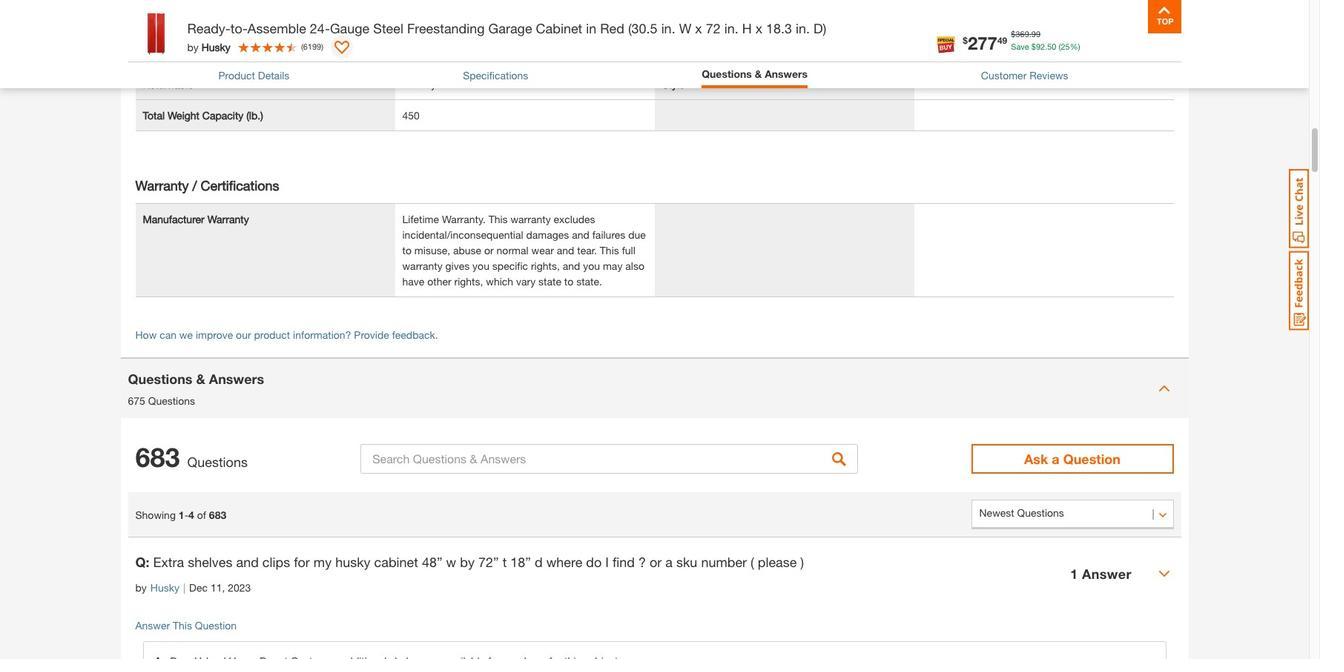 Task type: vqa. For each thing, say whether or not it's contained in the screenshot.
Drywall option
no



Task type: locate. For each thing, give the bounding box(es) containing it.
1 horizontal spatial 1
[[1071, 566, 1078, 582]]

misuse,
[[415, 244, 450, 257]]

0 horizontal spatial $
[[963, 34, 968, 46]]

weight
[[168, 109, 200, 122]]

1 horizontal spatial or
[[650, 554, 662, 571]]

entry
[[435, 16, 459, 28]]

0 horizontal spatial of
[[183, 47, 192, 60]]

excludes
[[554, 213, 595, 226]]

question inside ask a question button
[[1064, 451, 1121, 468]]

0 vertical spatial warranty
[[511, 213, 551, 226]]

90-
[[403, 78, 418, 91]]

wear
[[532, 244, 554, 257]]

18.3
[[766, 20, 792, 36]]

rights, down wear
[[531, 260, 560, 273]]

or inside the 'lifetime warranty. this warranty excludes incidental/inconsequential damages and failures due to misuse, abuse or normal wear and tear. this full warranty gives you specific rights, and you may also have other rights, which vary state to state.'
[[484, 244, 494, 257]]

this right warranty.
[[489, 213, 508, 226]]

.
[[1030, 29, 1032, 39], [1046, 41, 1048, 51]]

0 vertical spatial rights,
[[531, 260, 560, 273]]

& for questions & answers
[[755, 68, 762, 80]]

in. left h
[[725, 20, 739, 36]]

(30.5
[[628, 20, 658, 36]]

683 questions
[[135, 442, 248, 474]]

this down failures
[[600, 244, 619, 257]]

0 horizontal spatial to
[[403, 244, 412, 257]]

and left "tear."
[[557, 244, 575, 257]]

$ for 369
[[1012, 29, 1016, 39]]

2 horizontal spatial (
[[1059, 41, 1061, 51]]

rights, down the gives at the left top
[[454, 276, 483, 288]]

w
[[446, 554, 457, 571]]

0 vertical spatial 683
[[135, 442, 180, 474]]

0 vertical spatial answers
[[765, 68, 808, 80]]

1 horizontal spatial a
[[1052, 451, 1060, 468]]

warranty up the damages
[[511, 213, 551, 226]]

by for by husky | dec 11, 2023
[[135, 582, 147, 595]]

other
[[428, 276, 452, 288]]

0 vertical spatial husky
[[202, 40, 231, 53]]

question right ask
[[1064, 451, 1121, 468]]

1 horizontal spatial husky
[[202, 40, 231, 53]]

1 horizontal spatial warranty
[[207, 213, 249, 226]]

x right w
[[695, 20, 702, 36]]

answers for questions & answers
[[765, 68, 808, 80]]

answer this question link
[[135, 620, 237, 632]]

& inside questions & answers 675 questions
[[196, 371, 205, 387]]

warranty down certifications
[[207, 213, 249, 226]]

answer left caret icon
[[1082, 566, 1132, 582]]

0 vertical spatial )
[[321, 41, 324, 51]]

1 horizontal spatial 683
[[209, 509, 226, 521]]

2 horizontal spatial in.
[[796, 20, 810, 36]]

this down | at the left bottom of page
[[173, 620, 192, 632]]

find
[[613, 554, 635, 571]]

&
[[755, 68, 762, 80], [196, 371, 205, 387]]

( down assemble
[[301, 41, 303, 51]]

1 horizontal spatial in.
[[725, 20, 739, 36]]

1 answer
[[1071, 566, 1132, 582]]

50
[[1048, 41, 1057, 51]]

a
[[1052, 451, 1060, 468], [666, 554, 673, 571]]

1 vertical spatial &
[[196, 371, 205, 387]]

vary
[[516, 276, 536, 288]]

you down abuse
[[473, 260, 490, 273]]

and up '2023'
[[236, 554, 259, 571]]

lb
[[945, 47, 953, 60]]

questions
[[702, 68, 752, 80], [128, 371, 193, 387], [148, 395, 195, 407], [187, 454, 248, 471]]

0 horizontal spatial question
[[195, 620, 237, 632]]

keyed
[[403, 16, 432, 28]]

answers down our
[[209, 371, 264, 387]]

to left misuse, on the top
[[403, 244, 412, 257]]

0 vertical spatial answer
[[1082, 566, 1132, 582]]

1 vertical spatial rights,
[[454, 276, 483, 288]]

dec
[[189, 582, 208, 595]]

i
[[606, 554, 609, 571]]

damages
[[526, 229, 569, 241]]

0 horizontal spatial or
[[484, 244, 494, 257]]

683 right 4
[[209, 509, 226, 521]]

2 vertical spatial this
[[173, 620, 192, 632]]

0 vertical spatial this
[[489, 213, 508, 226]]

you up state. at the top left of page
[[583, 260, 600, 273]]

0 horizontal spatial husky
[[150, 582, 180, 595]]

this
[[489, 213, 508, 226], [600, 244, 619, 257], [173, 620, 192, 632]]

0 horizontal spatial x
[[695, 20, 702, 36]]

or right ?
[[650, 554, 662, 571]]

$ for 277
[[963, 34, 968, 46]]

0 horizontal spatial .
[[1030, 29, 1032, 39]]

0 horizontal spatial by
[[135, 582, 147, 595]]

warranty up have
[[403, 260, 443, 273]]

1 vertical spatial )
[[801, 554, 804, 571]]

0 horizontal spatial rights,
[[454, 276, 483, 288]]

1 horizontal spatial of
[[197, 509, 206, 521]]

product
[[218, 69, 255, 82]]

0 vertical spatial to
[[403, 244, 412, 257]]

day
[[418, 78, 436, 91]]

( left please on the right of the page
[[751, 554, 754, 571]]

1 in. from the left
[[662, 20, 676, 36]]

feedback.
[[392, 329, 438, 342]]

)
[[321, 41, 324, 51], [801, 554, 804, 571]]

answers inside questions & answers 675 questions
[[209, 371, 264, 387]]

1 horizontal spatial to
[[564, 276, 574, 288]]

total
[[143, 109, 165, 122]]

0 vertical spatial or
[[484, 244, 494, 257]]

by
[[187, 40, 199, 53], [460, 554, 475, 571], [135, 582, 147, 595]]

1 vertical spatial or
[[650, 554, 662, 571]]

0 vertical spatial of
[[183, 47, 192, 60]]

t
[[503, 554, 507, 571]]

2 horizontal spatial by
[[460, 554, 475, 571]]

0 horizontal spatial warranty
[[403, 260, 443, 273]]

0 horizontal spatial answer
[[135, 620, 170, 632]]

by left husky button
[[135, 582, 147, 595]]

) right please on the right of the page
[[801, 554, 804, 571]]

questions up 4
[[187, 454, 248, 471]]

answers down 18.3
[[765, 68, 808, 80]]

by right w
[[460, 554, 475, 571]]

warranty
[[135, 178, 189, 194], [207, 213, 249, 226]]

683 up showing
[[135, 442, 180, 474]]

1 vertical spatial husky
[[150, 582, 180, 595]]

0 horizontal spatial )
[[321, 41, 324, 51]]

2 horizontal spatial $
[[1032, 41, 1036, 51]]

number of shelves
[[143, 47, 231, 60]]

showing 1 - 4 of 683
[[135, 509, 226, 521]]

& for questions & answers 675 questions
[[196, 371, 205, 387]]

1 horizontal spatial rights,
[[531, 260, 560, 273]]

0 vertical spatial a
[[1052, 451, 1060, 468]]

6199
[[303, 41, 321, 51]]

h
[[742, 20, 752, 36]]

gives
[[446, 260, 470, 273]]

1 horizontal spatial this
[[489, 213, 508, 226]]

0 horizontal spatial 683
[[135, 442, 180, 474]]

(lb.)
[[246, 109, 263, 122]]

2 horizontal spatial this
[[600, 244, 619, 257]]

manufacturer
[[143, 213, 205, 226]]

by for by husky
[[187, 40, 199, 53]]

1 horizontal spatial by
[[187, 40, 199, 53]]

0 horizontal spatial a
[[666, 554, 673, 571]]

in
[[586, 20, 597, 36]]

99
[[1032, 29, 1041, 39]]

$ inside $ 277 49
[[963, 34, 968, 46]]

normal
[[497, 244, 529, 257]]

how
[[135, 329, 157, 342]]

our
[[236, 329, 251, 342]]

0 vertical spatial .
[[1030, 29, 1032, 39]]

a right ask
[[1052, 451, 1060, 468]]

husky for by husky | dec 11, 2023
[[150, 582, 180, 595]]

1 vertical spatial warranty
[[207, 213, 249, 226]]

1 horizontal spatial &
[[755, 68, 762, 80]]

specific
[[493, 260, 528, 273]]

1 vertical spatial 683
[[209, 509, 226, 521]]

of right 4
[[197, 509, 206, 521]]

1 vertical spatial by
[[460, 554, 475, 571]]

to right state
[[564, 276, 574, 288]]

returnable
[[143, 78, 194, 91]]

a left the sku
[[666, 554, 673, 571]]

specifications
[[463, 69, 529, 82]]

by down ready-
[[187, 40, 199, 53]]

1 vertical spatial answer
[[135, 620, 170, 632]]

you
[[473, 260, 490, 273], [583, 260, 600, 273]]

1 vertical spatial this
[[600, 244, 619, 257]]

and down "tear."
[[563, 260, 580, 273]]

1 horizontal spatial you
[[583, 260, 600, 273]]

0 horizontal spatial answers
[[209, 371, 264, 387]]

1
[[179, 509, 184, 521], [1071, 566, 1078, 582]]

in. left w
[[662, 20, 676, 36]]

1 vertical spatial .
[[1046, 41, 1048, 51]]

or
[[484, 244, 494, 257], [650, 554, 662, 571]]

0 horizontal spatial &
[[196, 371, 205, 387]]

husky down ready-
[[202, 40, 231, 53]]

question down 11,
[[195, 620, 237, 632]]

683
[[135, 442, 180, 474], [209, 509, 226, 521]]

2 you from the left
[[583, 260, 600, 273]]

(
[[1059, 41, 1061, 51], [301, 41, 303, 51], [751, 554, 754, 571]]

x right h
[[756, 20, 763, 36]]

( inside '$ 369 . 99 save $ 92 . 50 ( 25 %)'
[[1059, 41, 1061, 51]]

2 vertical spatial by
[[135, 582, 147, 595]]

675
[[128, 395, 145, 407]]

answer down husky button
[[135, 620, 170, 632]]

0 vertical spatial &
[[755, 68, 762, 80]]

type
[[168, 16, 190, 28]]

warranty left the /
[[135, 178, 189, 194]]

of left shelves
[[183, 47, 192, 60]]

1 vertical spatial question
[[195, 620, 237, 632]]

product image image
[[132, 7, 180, 56]]

0 vertical spatial by
[[187, 40, 199, 53]]

1 horizontal spatial x
[[756, 20, 763, 36]]

certifications
[[201, 178, 279, 194]]

in. left d)
[[796, 20, 810, 36]]

answers
[[765, 68, 808, 80], [209, 371, 264, 387]]

0 vertical spatial question
[[1064, 451, 1121, 468]]

( right 50
[[1059, 41, 1061, 51]]

by husky | dec 11, 2023
[[135, 582, 251, 595]]

1 horizontal spatial answer
[[1082, 566, 1132, 582]]

husky
[[202, 40, 231, 53], [150, 582, 180, 595]]

1 vertical spatial 1
[[1071, 566, 1078, 582]]

0 vertical spatial 1
[[179, 509, 184, 521]]

or right abuse
[[484, 244, 494, 257]]

caret image
[[1159, 383, 1170, 395]]

1 horizontal spatial answers
[[765, 68, 808, 80]]

0 horizontal spatial in.
[[662, 20, 676, 36]]

q: extra shelves and clips for my husky cabinet 48" w by 72" t 18" d where do i find ? or a sku number ( please )
[[135, 554, 804, 571]]

1 horizontal spatial $
[[1012, 29, 1016, 39]]

) down 24- on the top of the page
[[321, 41, 324, 51]]

husky for by husky
[[202, 40, 231, 53]]

warranty
[[511, 213, 551, 226], [403, 260, 443, 273]]

1 vertical spatial a
[[666, 554, 673, 571]]

style
[[662, 78, 685, 91]]

0 horizontal spatial warranty
[[135, 178, 189, 194]]

and down the excludes
[[572, 229, 590, 241]]

questions inside 683 questions
[[187, 454, 248, 471]]

1 vertical spatial answers
[[209, 371, 264, 387]]

1 x from the left
[[695, 20, 702, 36]]

husky left | at the left bottom of page
[[150, 582, 180, 595]]

1 horizontal spatial question
[[1064, 451, 1121, 468]]

0 horizontal spatial you
[[473, 260, 490, 273]]



Task type: describe. For each thing, give the bounding box(es) containing it.
1 vertical spatial of
[[197, 509, 206, 521]]

w
[[679, 20, 692, 36]]

25
[[1061, 41, 1070, 51]]

also
[[626, 260, 645, 273]]

save
[[1012, 41, 1030, 51]]

by husky
[[187, 40, 231, 53]]

72
[[706, 20, 721, 36]]

freestanding
[[407, 20, 485, 36]]

2 x from the left
[[756, 20, 763, 36]]

steel
[[373, 20, 404, 36]]

live chat image
[[1290, 169, 1310, 249]]

a inside button
[[1052, 451, 1060, 468]]

warranty.
[[442, 213, 486, 226]]

questions down 72
[[702, 68, 752, 80]]

husky
[[336, 554, 371, 571]]

$ 277 49
[[963, 32, 1008, 53]]

material
[[662, 16, 699, 28]]

cabinet
[[374, 554, 418, 571]]

total weight capacity (lb.)
[[143, 109, 263, 122]]

display image
[[335, 41, 350, 56]]

may
[[603, 260, 623, 273]]

sku
[[677, 554, 698, 571]]

1 horizontal spatial .
[[1046, 41, 1048, 51]]

97.3
[[922, 47, 942, 60]]

reviews
[[1030, 69, 1069, 82]]

ask a question
[[1025, 451, 1121, 468]]

1 horizontal spatial (
[[751, 554, 754, 571]]

277
[[968, 32, 998, 53]]

do
[[586, 554, 602, 571]]

97.3 lb
[[922, 47, 953, 60]]

showing
[[135, 509, 176, 521]]

1 vertical spatial to
[[564, 276, 574, 288]]

top button
[[1148, 0, 1182, 33]]

state
[[539, 276, 562, 288]]

450
[[403, 109, 420, 122]]

tear.
[[577, 244, 597, 257]]

2 in. from the left
[[725, 20, 739, 36]]

feedback link image
[[1290, 251, 1310, 331]]

question for answer this question
[[195, 620, 237, 632]]

failures
[[593, 229, 626, 241]]

/
[[193, 178, 197, 194]]

ask a question button
[[972, 445, 1174, 474]]

for
[[294, 554, 310, 571]]

abuse
[[453, 244, 482, 257]]

capacity
[[202, 109, 244, 122]]

-
[[184, 509, 189, 521]]

0 vertical spatial warranty
[[135, 178, 189, 194]]

can
[[160, 329, 177, 342]]

questions & answers
[[702, 68, 808, 80]]

1 vertical spatial warranty
[[403, 260, 443, 273]]

garage
[[489, 20, 532, 36]]

caret image
[[1159, 569, 1170, 580]]

( 6199 )
[[301, 41, 324, 51]]

questions right 675
[[148, 395, 195, 407]]

red
[[600, 20, 625, 36]]

lifetime warranty. this warranty excludes incidental/inconsequential damages and failures due to misuse, abuse or normal wear and tear. this full warranty gives you specific rights, and you may also have other rights, which vary state to state.
[[403, 213, 646, 288]]

?
[[639, 554, 646, 571]]

answers for questions & answers 675 questions
[[209, 371, 264, 387]]

manufacturer warranty
[[143, 213, 249, 226]]

$ 369 . 99 save $ 92 . 50 ( 25 %)
[[1012, 29, 1081, 51]]

provide
[[354, 329, 389, 342]]

1 you from the left
[[473, 260, 490, 273]]

questions up 675
[[128, 371, 193, 387]]

where
[[547, 554, 583, 571]]

gauge
[[330, 20, 370, 36]]

question for ask a question
[[1064, 451, 1121, 468]]

1 horizontal spatial warranty
[[511, 213, 551, 226]]

cabinet
[[536, 20, 583, 36]]

ask
[[1025, 451, 1049, 468]]

state.
[[577, 276, 602, 288]]

customer reviews
[[982, 69, 1069, 82]]

%)
[[1070, 41, 1081, 51]]

warranty / certifications
[[135, 178, 279, 194]]

extra
[[153, 554, 184, 571]]

lock
[[143, 16, 166, 28]]

24-
[[310, 20, 330, 36]]

369
[[1016, 29, 1030, 39]]

how can we improve our product information? provide feedback. link
[[135, 329, 438, 342]]

d)
[[814, 20, 827, 36]]

have
[[403, 276, 425, 288]]

1 horizontal spatial )
[[801, 554, 804, 571]]

d
[[535, 554, 543, 571]]

3 in. from the left
[[796, 20, 810, 36]]

Search Questions & Answers text field
[[361, 445, 859, 474]]

49
[[998, 34, 1008, 46]]

husky button
[[150, 580, 180, 596]]

product
[[254, 329, 290, 342]]

lock type
[[143, 16, 190, 28]]

we
[[179, 329, 193, 342]]

shelves
[[188, 554, 233, 571]]

incidental/inconsequential
[[403, 229, 524, 241]]

72"
[[479, 554, 499, 571]]

0 horizontal spatial this
[[173, 620, 192, 632]]

0 horizontal spatial (
[[301, 41, 303, 51]]

information?
[[293, 329, 351, 342]]

full
[[622, 244, 636, 257]]

0 horizontal spatial 1
[[179, 509, 184, 521]]

92
[[1036, 41, 1046, 51]]

please
[[758, 554, 797, 571]]

ready-
[[187, 20, 231, 36]]

4
[[189, 509, 194, 521]]

due
[[629, 229, 646, 241]]

which
[[486, 276, 514, 288]]



